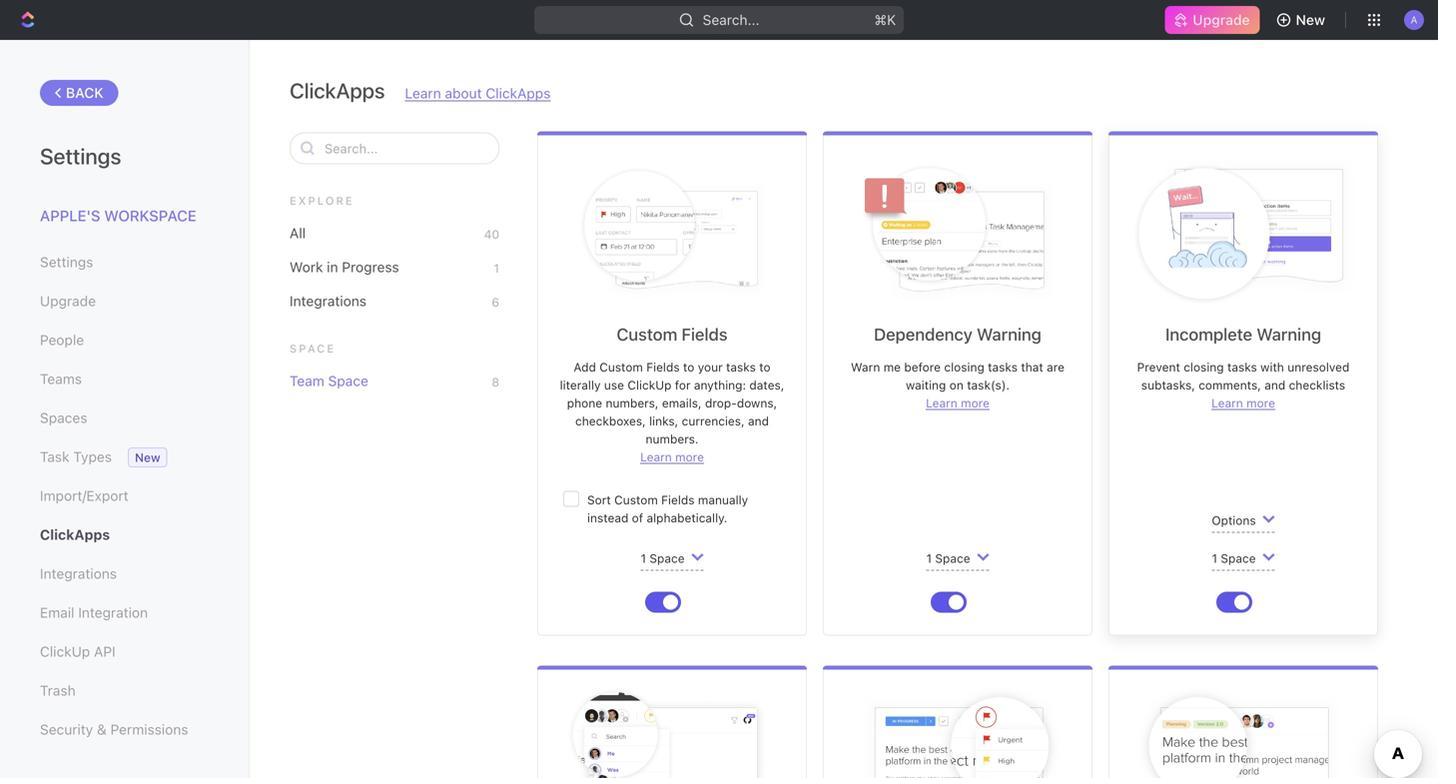 Task type: locate. For each thing, give the bounding box(es) containing it.
2 closing from the left
[[1184, 360, 1225, 374]]

to up "dates,"
[[760, 360, 771, 374]]

tasks up the comments,
[[1228, 360, 1258, 374]]

closing up the comments,
[[1184, 360, 1225, 374]]

and down with at the right
[[1265, 378, 1286, 392]]

unresolved
[[1288, 360, 1350, 374]]

fields up for
[[647, 360, 680, 374]]

new inside button
[[1297, 11, 1326, 28]]

more inside warn me before closing tasks that are waiting on task(s). learn more
[[961, 396, 990, 410]]

1 vertical spatial clickup
[[40, 643, 90, 660]]

spaces link
[[40, 401, 209, 435]]

upgrade left new button
[[1193, 11, 1251, 28]]

0 horizontal spatial closing
[[945, 360, 985, 374]]

upgrade
[[1193, 11, 1251, 28], [40, 293, 96, 309]]

custom inside "add custom fields to your tasks to literally use clickup for anything: dates, phone numbers, emails, drop-downs, checkboxes, links, currencies, and numbers. learn more"
[[600, 360, 643, 374]]

learn down numbers.
[[641, 450, 672, 464]]

1 tasks from the left
[[726, 360, 756, 374]]

custom
[[617, 324, 678, 344], [600, 360, 643, 374], [615, 493, 658, 507]]

integrations
[[290, 293, 367, 309], [40, 566, 117, 582]]

work in progress
[[290, 259, 399, 275]]

and inside prevent closing tasks with unresolved subtasks, comments, and checklists learn more
[[1265, 378, 1286, 392]]

upgrade link left new button
[[1165, 6, 1261, 34]]

1 horizontal spatial clickup
[[628, 378, 672, 392]]

new button
[[1269, 4, 1338, 36]]

learn
[[405, 85, 441, 101], [926, 396, 958, 410], [1212, 396, 1244, 410], [641, 450, 672, 464]]

learn more link down the comments,
[[1212, 396, 1276, 410]]

1 horizontal spatial upgrade
[[1193, 11, 1251, 28]]

custom inside sort custom fields manually instead of alphabetically.
[[615, 493, 658, 507]]

search...
[[703, 11, 760, 28]]

&
[[97, 721, 107, 738]]

tasks up task(s).
[[988, 360, 1018, 374]]

options
[[1212, 514, 1257, 528]]

Search... text field
[[325, 133, 489, 163]]

learn inside prevent closing tasks with unresolved subtasks, comments, and checklists learn more
[[1212, 396, 1244, 410]]

upgrade link down settings "link" on the top left
[[40, 284, 209, 318]]

settings up "apple's"
[[40, 143, 121, 169]]

1 horizontal spatial more
[[961, 396, 990, 410]]

fields
[[682, 324, 728, 344], [647, 360, 680, 374], [662, 493, 695, 507]]

0 vertical spatial upgrade link
[[1165, 6, 1261, 34]]

more down task(s).
[[961, 396, 990, 410]]

to up for
[[683, 360, 695, 374]]

3 tasks from the left
[[1228, 360, 1258, 374]]

learn more link down the on
[[926, 396, 990, 410]]

1 horizontal spatial 1 space
[[927, 552, 971, 566]]

closing
[[945, 360, 985, 374], [1184, 360, 1225, 374]]

1 horizontal spatial new
[[1297, 11, 1326, 28]]

settings down "apple's"
[[40, 254, 93, 270]]

anything:
[[694, 378, 746, 392]]

workspace
[[104, 207, 197, 224]]

types
[[73, 449, 112, 465]]

to
[[683, 360, 695, 374], [760, 360, 771, 374]]

1 horizontal spatial warning
[[1257, 324, 1322, 344]]

fields inside "add custom fields to your tasks to literally use clickup for anything: dates, phone numbers, emails, drop-downs, checkboxes, links, currencies, and numbers. learn more"
[[647, 360, 680, 374]]

1 settings from the top
[[40, 143, 121, 169]]

integrations down in
[[290, 293, 367, 309]]

learn about clickapps link
[[405, 85, 551, 101]]

learn more link down numbers.
[[641, 450, 704, 464]]

clickup inside "add custom fields to your tasks to literally use clickup for anything: dates, phone numbers, emails, drop-downs, checkboxes, links, currencies, and numbers. learn more"
[[628, 378, 672, 392]]

2 settings from the top
[[40, 254, 93, 270]]

0 horizontal spatial integrations
[[40, 566, 117, 582]]

custom for add
[[600, 360, 643, 374]]

space
[[290, 342, 336, 355], [328, 373, 369, 389], [650, 552, 685, 566], [936, 552, 971, 566], [1221, 552, 1257, 566]]

learn inside warn me before closing tasks that are waiting on task(s). learn more
[[926, 396, 958, 410]]

0 vertical spatial integrations
[[290, 293, 367, 309]]

custom for sort
[[615, 493, 658, 507]]

0 vertical spatial upgrade
[[1193, 11, 1251, 28]]

2 horizontal spatial tasks
[[1228, 360, 1258, 374]]

2 horizontal spatial more
[[1247, 396, 1276, 410]]

⌘k
[[875, 11, 896, 28]]

team
[[290, 373, 325, 389]]

2 1 space from the left
[[927, 552, 971, 566]]

2 vertical spatial fields
[[662, 493, 695, 507]]

custom fields
[[617, 324, 728, 344]]

trash link
[[40, 674, 209, 708]]

people
[[40, 332, 84, 348]]

2 vertical spatial custom
[[615, 493, 658, 507]]

1 vertical spatial custom
[[600, 360, 643, 374]]

learn more link for custom
[[641, 450, 704, 464]]

clickapps down import/export
[[40, 527, 110, 543]]

1 vertical spatial upgrade
[[40, 293, 96, 309]]

0 horizontal spatial 1 space
[[641, 552, 685, 566]]

and
[[1265, 378, 1286, 392], [748, 414, 769, 428]]

clickup up numbers,
[[628, 378, 672, 392]]

2 horizontal spatial learn more link
[[1212, 396, 1276, 410]]

3 1 space from the left
[[1213, 552, 1257, 566]]

0 vertical spatial settings
[[40, 143, 121, 169]]

warning for incomplete warning
[[1257, 324, 1322, 344]]

more down the comments,
[[1247, 396, 1276, 410]]

1 warning from the left
[[977, 324, 1042, 344]]

0 horizontal spatial and
[[748, 414, 769, 428]]

1 vertical spatial new
[[135, 451, 160, 465]]

8
[[492, 375, 500, 389]]

1 space
[[641, 552, 685, 566], [927, 552, 971, 566], [1213, 552, 1257, 566]]

in
[[327, 259, 338, 275]]

warning
[[977, 324, 1042, 344], [1257, 324, 1322, 344]]

1 horizontal spatial to
[[760, 360, 771, 374]]

instead
[[588, 511, 629, 525]]

0 horizontal spatial upgrade
[[40, 293, 96, 309]]

manually
[[698, 493, 749, 507]]

1 space for custom
[[641, 552, 685, 566]]

tasks inside "add custom fields to your tasks to literally use clickup for anything: dates, phone numbers, emails, drop-downs, checkboxes, links, currencies, and numbers. learn more"
[[726, 360, 756, 374]]

2 warning from the left
[[1257, 324, 1322, 344]]

upgrade up the "people"
[[40, 293, 96, 309]]

1 horizontal spatial integrations
[[290, 293, 367, 309]]

0 vertical spatial and
[[1265, 378, 1286, 392]]

1
[[494, 261, 500, 275], [641, 552, 647, 566], [927, 552, 932, 566], [1213, 552, 1218, 566]]

0 horizontal spatial clickapps
[[40, 527, 110, 543]]

comments,
[[1199, 378, 1262, 392]]

integrations up the email integration
[[40, 566, 117, 582]]

1 1 space from the left
[[641, 552, 685, 566]]

clickup up trash
[[40, 643, 90, 660]]

0 horizontal spatial more
[[676, 450, 704, 464]]

email
[[40, 605, 74, 621]]

learn more link for dependency
[[926, 396, 990, 410]]

dependency warning
[[874, 324, 1042, 344]]

clickup
[[628, 378, 672, 392], [40, 643, 90, 660]]

back
[[66, 84, 104, 101]]

warning up that
[[977, 324, 1042, 344]]

0 horizontal spatial upgrade link
[[40, 284, 209, 318]]

settings
[[40, 143, 121, 169], [40, 254, 93, 270]]

more down numbers.
[[676, 450, 704, 464]]

and down downs, at bottom
[[748, 414, 769, 428]]

learn down the on
[[926, 396, 958, 410]]

0 vertical spatial new
[[1297, 11, 1326, 28]]

about
[[445, 85, 482, 101]]

apple's
[[40, 207, 100, 224]]

tasks
[[726, 360, 756, 374], [988, 360, 1018, 374], [1228, 360, 1258, 374]]

0 horizontal spatial new
[[135, 451, 160, 465]]

0 horizontal spatial learn more link
[[641, 450, 704, 464]]

task types
[[40, 449, 112, 465]]

your
[[698, 360, 723, 374]]

1 vertical spatial fields
[[647, 360, 680, 374]]

0 horizontal spatial warning
[[977, 324, 1042, 344]]

more
[[961, 396, 990, 410], [1247, 396, 1276, 410], [676, 450, 704, 464]]

0 horizontal spatial clickup
[[40, 643, 90, 660]]

upgrade inside 'settings' element
[[40, 293, 96, 309]]

clickapps up the search... text field
[[290, 78, 385, 103]]

learn down the comments,
[[1212, 396, 1244, 410]]

closing up the on
[[945, 360, 985, 374]]

2 tasks from the left
[[988, 360, 1018, 374]]

0 vertical spatial fields
[[682, 324, 728, 344]]

new
[[1297, 11, 1326, 28], [135, 451, 160, 465]]

0 vertical spatial clickup
[[628, 378, 672, 392]]

clickapps right about
[[486, 85, 551, 101]]

all
[[290, 225, 306, 241]]

0 horizontal spatial to
[[683, 360, 695, 374]]

1 horizontal spatial learn more link
[[926, 396, 990, 410]]

warning up with at the right
[[1257, 324, 1322, 344]]

0 horizontal spatial tasks
[[726, 360, 756, 374]]

1 vertical spatial and
[[748, 414, 769, 428]]

1 closing from the left
[[945, 360, 985, 374]]

1 horizontal spatial and
[[1265, 378, 1286, 392]]

upgrade link
[[1165, 6, 1261, 34], [40, 284, 209, 318]]

fields up alphabetically. at the bottom
[[662, 493, 695, 507]]

1 vertical spatial integrations
[[40, 566, 117, 582]]

1 vertical spatial settings
[[40, 254, 93, 270]]

downs,
[[737, 396, 778, 410]]

tasks up anything:
[[726, 360, 756, 374]]

1 horizontal spatial tasks
[[988, 360, 1018, 374]]

fields up your
[[682, 324, 728, 344]]

fields inside sort custom fields manually instead of alphabetically.
[[662, 493, 695, 507]]

2 horizontal spatial 1 space
[[1213, 552, 1257, 566]]

warning for dependency warning
[[977, 324, 1042, 344]]

literally
[[560, 378, 601, 392]]

1 horizontal spatial closing
[[1184, 360, 1225, 374]]

learn more link
[[926, 396, 990, 410], [1212, 396, 1276, 410], [641, 450, 704, 464]]

incomplete
[[1166, 324, 1253, 344]]

2 to from the left
[[760, 360, 771, 374]]

with
[[1261, 360, 1285, 374]]

import/export link
[[40, 479, 209, 513]]



Task type: vqa. For each thing, say whether or not it's contained in the screenshot.
bottommost Map
no



Task type: describe. For each thing, give the bounding box(es) containing it.
apple's workspace
[[40, 207, 197, 224]]

40
[[484, 227, 500, 241]]

clickup inside 'settings' element
[[40, 643, 90, 660]]

6
[[492, 295, 500, 309]]

people link
[[40, 323, 209, 357]]

prevent
[[1138, 360, 1181, 374]]

more inside prevent closing tasks with unresolved subtasks, comments, and checklists learn more
[[1247, 396, 1276, 410]]

integrations inside integrations link
[[40, 566, 117, 582]]

settings element
[[0, 40, 250, 778]]

use
[[604, 378, 625, 392]]

back link
[[40, 80, 119, 106]]

add
[[574, 360, 596, 374]]

currencies,
[[682, 414, 745, 428]]

spaces
[[40, 410, 87, 426]]

learn inside "add custom fields to your tasks to literally use clickup for anything: dates, phone numbers, emails, drop-downs, checkboxes, links, currencies, and numbers. learn more"
[[641, 450, 672, 464]]

closing inside prevent closing tasks with unresolved subtasks, comments, and checklists learn more
[[1184, 360, 1225, 374]]

0 vertical spatial custom
[[617, 324, 678, 344]]

checkboxes,
[[576, 414, 646, 428]]

a
[[1411, 14, 1418, 25]]

checklists
[[1290, 378, 1346, 392]]

trash
[[40, 682, 76, 699]]

alphabetically.
[[647, 511, 728, 525]]

tasks inside prevent closing tasks with unresolved subtasks, comments, and checklists learn more
[[1228, 360, 1258, 374]]

email integration
[[40, 605, 148, 621]]

warn me before closing tasks that are waiting on task(s). learn more
[[851, 360, 1065, 410]]

waiting
[[906, 378, 947, 392]]

new inside 'settings' element
[[135, 451, 160, 465]]

incomplete warning
[[1166, 324, 1322, 344]]

2 horizontal spatial clickapps
[[486, 85, 551, 101]]

clickapps inside 'settings' element
[[40, 527, 110, 543]]

security & permissions
[[40, 721, 188, 738]]

learn about clickapps
[[405, 85, 551, 101]]

links,
[[650, 414, 679, 428]]

settings link
[[40, 245, 209, 279]]

and inside "add custom fields to your tasks to literally use clickup for anything: dates, phone numbers, emails, drop-downs, checkboxes, links, currencies, and numbers. learn more"
[[748, 414, 769, 428]]

work
[[290, 259, 323, 275]]

1 to from the left
[[683, 360, 695, 374]]

teams
[[40, 371, 82, 387]]

progress
[[342, 259, 399, 275]]

dependency
[[874, 324, 973, 344]]

clickapps link
[[40, 518, 209, 552]]

for
[[675, 378, 691, 392]]

learn left about
[[405, 85, 441, 101]]

drop-
[[705, 396, 737, 410]]

more inside "add custom fields to your tasks to literally use clickup for anything: dates, phone numbers, emails, drop-downs, checkboxes, links, currencies, and numbers. learn more"
[[676, 450, 704, 464]]

closing inside warn me before closing tasks that are waiting on task(s). learn more
[[945, 360, 985, 374]]

security & permissions link
[[40, 713, 209, 747]]

phone
[[567, 396, 603, 410]]

integrations link
[[40, 557, 209, 591]]

dates,
[[750, 378, 785, 392]]

1 vertical spatial upgrade link
[[40, 284, 209, 318]]

options button
[[1110, 509, 1378, 547]]

tasks inside warn me before closing tasks that are waiting on task(s). learn more
[[988, 360, 1018, 374]]

are
[[1047, 360, 1065, 374]]

sort
[[588, 493, 611, 507]]

task(s).
[[967, 378, 1010, 392]]

permissions
[[110, 721, 188, 738]]

fields for to
[[647, 360, 680, 374]]

1 horizontal spatial upgrade link
[[1165, 6, 1261, 34]]

clickup api
[[40, 643, 116, 660]]

numbers.
[[646, 432, 699, 446]]

settings inside "link"
[[40, 254, 93, 270]]

integration
[[78, 605, 148, 621]]

before
[[905, 360, 941, 374]]

task
[[40, 449, 69, 465]]

api
[[94, 643, 116, 660]]

that
[[1022, 360, 1044, 374]]

me
[[884, 360, 901, 374]]

import/export
[[40, 488, 129, 504]]

1 space for incomplete
[[1213, 552, 1257, 566]]

explore
[[290, 194, 354, 207]]

warn
[[851, 360, 881, 374]]

on
[[950, 378, 964, 392]]

1 horizontal spatial clickapps
[[290, 78, 385, 103]]

fields for manually
[[662, 493, 695, 507]]

emails,
[[662, 396, 702, 410]]

subtasks,
[[1142, 378, 1196, 392]]

numbers,
[[606, 396, 659, 410]]

add custom fields to your tasks to literally use clickup for anything: dates, phone numbers, emails, drop-downs, checkboxes, links, currencies, and numbers. learn more
[[560, 360, 785, 464]]

a button
[[1399, 4, 1431, 36]]

teams link
[[40, 362, 209, 396]]

of
[[632, 511, 644, 525]]

team space
[[290, 373, 369, 389]]

sort custom fields manually instead of alphabetically.
[[588, 493, 749, 525]]

learn more link for incomplete
[[1212, 396, 1276, 410]]

email integration link
[[40, 596, 209, 630]]

clickup api link
[[40, 635, 209, 669]]

prevent closing tasks with unresolved subtasks, comments, and checklists learn more
[[1138, 360, 1350, 410]]

security
[[40, 721, 93, 738]]



